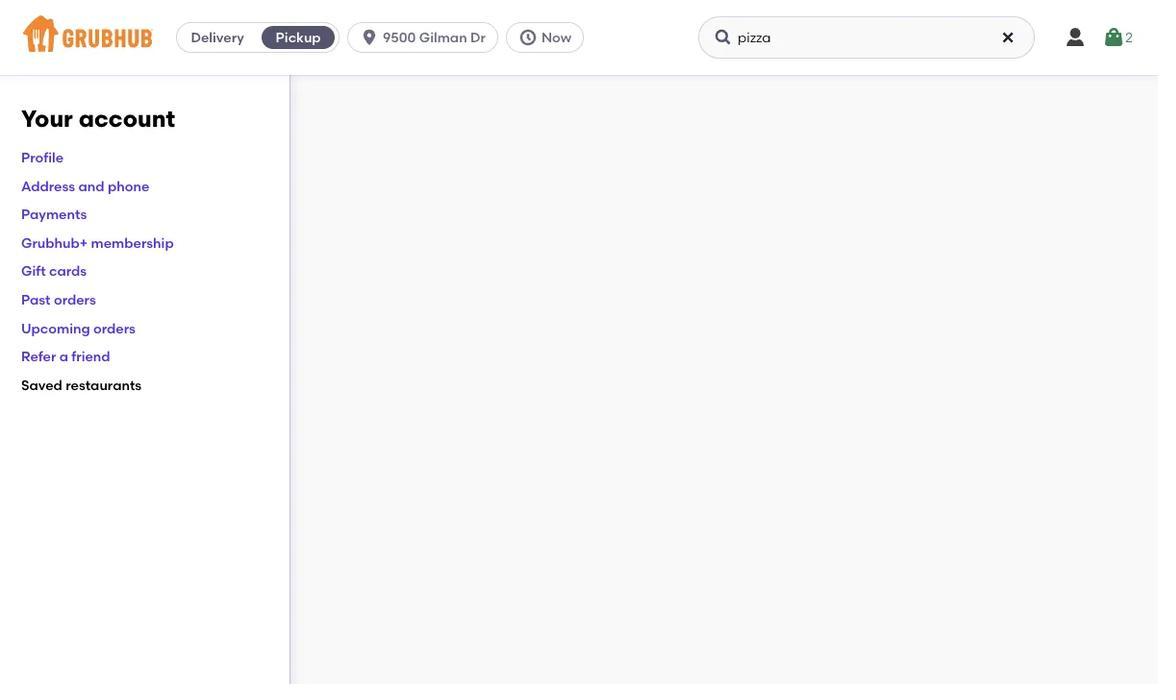 Task type: locate. For each thing, give the bounding box(es) containing it.
a
[[59, 349, 68, 365]]

grubhub+ membership
[[21, 235, 174, 251]]

upcoming
[[21, 320, 90, 337]]

upcoming orders
[[21, 320, 136, 337]]

1 vertical spatial orders
[[93, 320, 136, 337]]

payments link
[[21, 206, 87, 223]]

svg image for 9500 gilman dr
[[360, 28, 379, 47]]

profile
[[21, 149, 64, 166]]

past
[[21, 292, 51, 308]]

refer a friend
[[21, 349, 110, 365]]

svg image for now
[[518, 28, 538, 47]]

svg image inside 2 button
[[1103, 26, 1126, 49]]

9500
[[383, 29, 416, 46]]

0 horizontal spatial svg image
[[714, 28, 733, 47]]

grubhub+
[[21, 235, 88, 251]]

orders up friend
[[93, 320, 136, 337]]

your
[[21, 105, 73, 133]]

refer
[[21, 349, 56, 365]]

gift cards link
[[21, 263, 87, 280]]

delivery button
[[177, 22, 258, 53]]

9500 gilman dr button
[[347, 22, 506, 53]]

friend
[[72, 349, 110, 365]]

now
[[542, 29, 572, 46]]

0 vertical spatial orders
[[54, 292, 96, 308]]

pickup
[[276, 29, 321, 46]]

orders for past orders
[[54, 292, 96, 308]]

restaurants
[[66, 377, 142, 393]]

orders up upcoming orders
[[54, 292, 96, 308]]

main navigation navigation
[[0, 0, 1158, 75]]

svg image inside 9500 gilman dr button
[[360, 28, 379, 47]]

svg image inside now button
[[518, 28, 538, 47]]

address and phone link
[[21, 178, 149, 194]]

saved restaurants
[[21, 377, 142, 393]]

gilman
[[419, 29, 467, 46]]

phone
[[108, 178, 149, 194]]

svg image
[[1064, 26, 1087, 49], [1103, 26, 1126, 49], [360, 28, 379, 47], [518, 28, 538, 47]]

svg image for 2
[[1103, 26, 1126, 49]]

svg image
[[714, 28, 733, 47], [1000, 30, 1016, 45]]

9500 gilman dr
[[383, 29, 486, 46]]

orders
[[54, 292, 96, 308], [93, 320, 136, 337]]



Task type: describe. For each thing, give the bounding box(es) containing it.
delivery
[[191, 29, 244, 46]]

past orders
[[21, 292, 96, 308]]

Search for food, convenience, alcohol... search field
[[698, 16, 1035, 59]]

orders for upcoming orders
[[93, 320, 136, 337]]

now button
[[506, 22, 592, 53]]

membership
[[91, 235, 174, 251]]

past orders link
[[21, 292, 96, 308]]

upcoming orders link
[[21, 320, 136, 337]]

address and phone
[[21, 178, 149, 194]]

saved
[[21, 377, 62, 393]]

pickup button
[[258, 22, 339, 53]]

address
[[21, 178, 75, 194]]

your account
[[21, 105, 175, 133]]

1 horizontal spatial svg image
[[1000, 30, 1016, 45]]

profile link
[[21, 149, 64, 166]]

gift cards
[[21, 263, 87, 280]]

saved restaurants link
[[21, 377, 142, 393]]

2
[[1126, 29, 1133, 46]]

2 button
[[1103, 20, 1133, 55]]

gift
[[21, 263, 46, 280]]

refer a friend link
[[21, 349, 110, 365]]

payments
[[21, 206, 87, 223]]

cards
[[49, 263, 87, 280]]

and
[[78, 178, 104, 194]]

grubhub+ membership link
[[21, 235, 174, 251]]

account
[[79, 105, 175, 133]]

dr
[[470, 29, 486, 46]]



Task type: vqa. For each thing, say whether or not it's contained in the screenshot.
instructions
no



